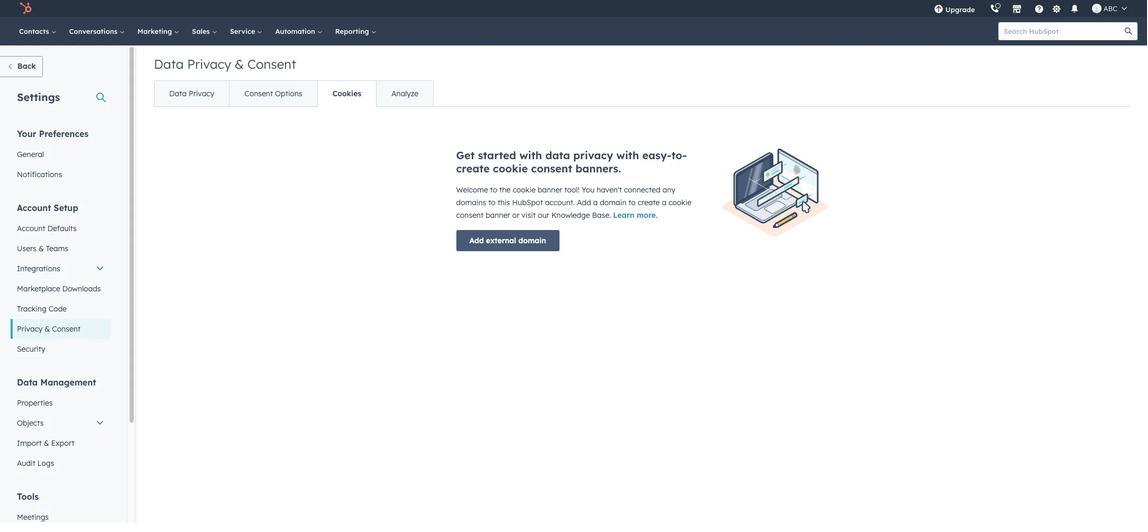 Task type: locate. For each thing, give the bounding box(es) containing it.
setup
[[54, 203, 78, 213]]

you
[[582, 185, 595, 195]]

learn more. link
[[613, 211, 658, 220]]

domain down visit
[[518, 236, 546, 245]]

data privacy & consent
[[154, 56, 296, 72]]

2 vertical spatial privacy
[[17, 324, 43, 334]]

1 account from the top
[[17, 203, 51, 213]]

with left data
[[520, 149, 542, 162]]

& down tracking code
[[45, 324, 50, 334]]

1 horizontal spatial consent
[[531, 162, 572, 175]]

with
[[520, 149, 542, 162], [616, 149, 639, 162]]

0 vertical spatial banner
[[538, 185, 562, 195]]

cookie inside get started with data privacy with easy-to- create cookie consent banners.
[[493, 162, 528, 175]]

1 horizontal spatial with
[[616, 149, 639, 162]]

privacy & consent
[[17, 324, 80, 334]]

create
[[456, 162, 490, 175], [638, 198, 660, 207]]

0 vertical spatial privacy
[[187, 56, 231, 72]]

consent options
[[245, 89, 302, 98]]

1 vertical spatial data
[[169, 89, 187, 98]]

create up 'more.' in the top of the page
[[638, 198, 660, 207]]

consent up security link
[[52, 324, 80, 334]]

privacy & consent link
[[11, 319, 111, 339]]

2 account from the top
[[17, 224, 45, 233]]

0 horizontal spatial a
[[593, 198, 598, 207]]

domain inside welcome to the cookie banner tool! you haven't connected any domains to this hubspot account. add a domain to create a cookie consent banner or visit our knowledge base.
[[600, 198, 627, 207]]

data
[[154, 56, 184, 72], [169, 89, 187, 98], [17, 377, 38, 388]]

1 horizontal spatial create
[[638, 198, 660, 207]]

create inside welcome to the cookie banner tool! you haven't connected any domains to this hubspot account. add a domain to create a cookie consent banner or visit our knowledge base.
[[638, 198, 660, 207]]

marketing link
[[131, 17, 186, 45]]

contacts
[[19, 27, 51, 35]]

0 horizontal spatial domain
[[518, 236, 546, 245]]

visit
[[522, 211, 536, 220]]

properties
[[17, 398, 53, 408]]

meetings link
[[11, 507, 111, 523]]

& for teams
[[39, 244, 44, 253]]

tracking
[[17, 304, 46, 314]]

& right users
[[39, 244, 44, 253]]

conversations
[[69, 27, 119, 35]]

consent left the options
[[245, 89, 273, 98]]

base.
[[592, 211, 611, 220]]

consent inside get started with data privacy with easy-to- create cookie consent banners.
[[531, 162, 572, 175]]

started
[[478, 149, 516, 162]]

2 vertical spatial cookie
[[669, 198, 692, 207]]

0 vertical spatial consent
[[531, 162, 572, 175]]

0 vertical spatial create
[[456, 162, 490, 175]]

navigation containing data privacy
[[154, 80, 434, 107]]

navigation
[[154, 80, 434, 107]]

account
[[17, 203, 51, 213], [17, 224, 45, 233]]

menu
[[927, 0, 1135, 17]]

2 a from the left
[[662, 198, 667, 207]]

objects button
[[11, 413, 111, 433]]

create up welcome
[[456, 162, 490, 175]]

account up account defaults
[[17, 203, 51, 213]]

to left the at the left top of page
[[490, 185, 497, 195]]

account for account setup
[[17, 203, 51, 213]]

data management
[[17, 377, 96, 388]]

0 vertical spatial data
[[154, 56, 184, 72]]

1 vertical spatial create
[[638, 198, 660, 207]]

brad klo image
[[1092, 4, 1102, 13]]

cookie down any
[[669, 198, 692, 207]]

& down service
[[235, 56, 244, 72]]

automation
[[275, 27, 317, 35]]

2 vertical spatial consent
[[52, 324, 80, 334]]

consent options link
[[229, 81, 317, 106]]

2 vertical spatial data
[[17, 377, 38, 388]]

& inside the users & teams link
[[39, 244, 44, 253]]

to-
[[672, 149, 687, 162]]

add left external
[[469, 236, 484, 245]]

privacy up security at the bottom of the page
[[17, 324, 43, 334]]

consent up consent options link
[[247, 56, 296, 72]]

consent
[[531, 162, 572, 175], [456, 211, 484, 220]]

1 vertical spatial domain
[[518, 236, 546, 245]]

& inside the privacy & consent link
[[45, 324, 50, 334]]

0 vertical spatial add
[[577, 198, 591, 207]]

general link
[[11, 144, 111, 165]]

domain down haven't
[[600, 198, 627, 207]]

analyze link
[[376, 81, 433, 106]]

add
[[577, 198, 591, 207], [469, 236, 484, 245]]

&
[[235, 56, 244, 72], [39, 244, 44, 253], [45, 324, 50, 334], [44, 439, 49, 448]]

help image
[[1035, 5, 1044, 14]]

banner
[[538, 185, 562, 195], [486, 211, 510, 220]]

0 vertical spatial cookie
[[493, 162, 528, 175]]

hubspot image
[[19, 2, 32, 15]]

banner up account.
[[538, 185, 562, 195]]

privacy down "data privacy & consent"
[[189, 89, 214, 98]]

import & export
[[17, 439, 74, 448]]

0 horizontal spatial with
[[520, 149, 542, 162]]

this
[[498, 198, 510, 207]]

calling icon image
[[990, 4, 1000, 14]]

calling icon button
[[986, 2, 1004, 15]]

consent up tool!
[[531, 162, 572, 175]]

consent down domains
[[456, 211, 484, 220]]

0 horizontal spatial add
[[469, 236, 484, 245]]

abc button
[[1086, 0, 1134, 17]]

privacy down sales link
[[187, 56, 231, 72]]

account up users
[[17, 224, 45, 233]]

1 horizontal spatial add
[[577, 198, 591, 207]]

welcome to the cookie banner tool! you haven't connected any domains to this hubspot account. add a domain to create a cookie consent banner or visit our knowledge base.
[[456, 185, 692, 220]]

a down any
[[662, 198, 667, 207]]

data for data privacy & consent
[[154, 56, 184, 72]]

data for data privacy
[[169, 89, 187, 98]]

learn
[[613, 211, 635, 220]]

account setup
[[17, 203, 78, 213]]

1 horizontal spatial domain
[[600, 198, 627, 207]]

1 horizontal spatial a
[[662, 198, 667, 207]]

banner down this in the top of the page
[[486, 211, 510, 220]]

add down you on the right of the page
[[577, 198, 591, 207]]

with left easy-
[[616, 149, 639, 162]]

a
[[593, 198, 598, 207], [662, 198, 667, 207]]

add external domain button
[[456, 230, 559, 251]]

0 horizontal spatial banner
[[486, 211, 510, 220]]

1 vertical spatial consent
[[456, 211, 484, 220]]

0 vertical spatial account
[[17, 203, 51, 213]]

settings
[[17, 90, 60, 104]]

privacy inside account setup element
[[17, 324, 43, 334]]

users & teams link
[[11, 239, 111, 259]]

& inside import & export link
[[44, 439, 49, 448]]

consent inside welcome to the cookie banner tool! you haven't connected any domains to this hubspot account. add a domain to create a cookie consent banner or visit our knowledge base.
[[456, 211, 484, 220]]

audit logs
[[17, 459, 54, 468]]

data for data management
[[17, 377, 38, 388]]

cookie up hubspot
[[513, 185, 536, 195]]

1 vertical spatial account
[[17, 224, 45, 233]]

1 vertical spatial privacy
[[189, 89, 214, 98]]

audit logs link
[[11, 453, 111, 473]]

Search HubSpot search field
[[999, 22, 1128, 40]]

0 horizontal spatial create
[[456, 162, 490, 175]]

settings link
[[1050, 3, 1064, 14]]

downloads
[[62, 284, 101, 294]]

0 vertical spatial domain
[[600, 198, 627, 207]]

0 vertical spatial consent
[[247, 56, 296, 72]]

users & teams
[[17, 244, 68, 253]]

search image
[[1125, 28, 1133, 35]]

import
[[17, 439, 42, 448]]

0 horizontal spatial consent
[[456, 211, 484, 220]]

1 vertical spatial add
[[469, 236, 484, 245]]

more.
[[637, 211, 658, 220]]

consent
[[247, 56, 296, 72], [245, 89, 273, 98], [52, 324, 80, 334]]

data inside navigation
[[169, 89, 187, 98]]

security
[[17, 344, 45, 354]]

account defaults link
[[11, 218, 111, 239]]

account.
[[545, 198, 575, 207]]

add inside welcome to the cookie banner tool! you haven't connected any domains to this hubspot account. add a domain to create a cookie consent banner or visit our knowledge base.
[[577, 198, 591, 207]]

service
[[230, 27, 257, 35]]

cookie up the at the left top of page
[[493, 162, 528, 175]]

code
[[49, 304, 67, 314]]

your preferences element
[[11, 128, 111, 185]]

haven't
[[597, 185, 622, 195]]

a up "base."
[[593, 198, 598, 207]]

cookie
[[493, 162, 528, 175], [513, 185, 536, 195], [669, 198, 692, 207]]

add external domain
[[469, 236, 546, 245]]

& left export
[[44, 439, 49, 448]]

1 vertical spatial consent
[[245, 89, 273, 98]]

security link
[[11, 339, 111, 359]]

2 with from the left
[[616, 149, 639, 162]]



Task type: describe. For each thing, give the bounding box(es) containing it.
contacts link
[[13, 17, 63, 45]]

hubspot link
[[13, 2, 40, 15]]

analyze
[[392, 89, 419, 98]]

marketplace
[[17, 284, 60, 294]]

consent inside account setup element
[[52, 324, 80, 334]]

your preferences
[[17, 129, 89, 139]]

marketplaces image
[[1012, 5, 1022, 14]]

privacy for data privacy
[[189, 89, 214, 98]]

notifications link
[[11, 165, 111, 185]]

knowledge
[[552, 211, 590, 220]]

your
[[17, 129, 36, 139]]

notifications image
[[1070, 5, 1079, 14]]

data privacy
[[169, 89, 214, 98]]

integrations button
[[11, 259, 111, 279]]

data privacy link
[[154, 81, 229, 106]]

external
[[486, 236, 516, 245]]

connected
[[624, 185, 661, 195]]

abc
[[1104, 4, 1118, 13]]

tools element
[[11, 491, 111, 523]]

menu containing abc
[[927, 0, 1135, 17]]

easy-
[[642, 149, 672, 162]]

create inside get started with data privacy with easy-to- create cookie consent banners.
[[456, 162, 490, 175]]

tracking code
[[17, 304, 67, 314]]

management
[[40, 377, 96, 388]]

general
[[17, 150, 44, 159]]

hubspot
[[512, 198, 543, 207]]

teams
[[46, 244, 68, 253]]

reporting link
[[329, 17, 383, 45]]

search button
[[1120, 22, 1138, 40]]

conversations link
[[63, 17, 131, 45]]

1 vertical spatial cookie
[[513, 185, 536, 195]]

export
[[51, 439, 74, 448]]

service link
[[224, 17, 269, 45]]

1 with from the left
[[520, 149, 542, 162]]

the
[[500, 185, 511, 195]]

automation link
[[269, 17, 329, 45]]

account defaults
[[17, 224, 77, 233]]

tool!
[[565, 185, 580, 195]]

reporting
[[335, 27, 371, 35]]

& for consent
[[45, 324, 50, 334]]

logs
[[37, 459, 54, 468]]

get
[[456, 149, 475, 162]]

marketing
[[137, 27, 174, 35]]

to up learn more. link
[[629, 198, 636, 207]]

notifications
[[17, 170, 62, 179]]

preferences
[[39, 129, 89, 139]]

& for export
[[44, 439, 49, 448]]

help button
[[1030, 0, 1048, 17]]

marketplace downloads
[[17, 284, 101, 294]]

import & export link
[[11, 433, 111, 453]]

domain inside add external domain button
[[518, 236, 546, 245]]

add inside button
[[469, 236, 484, 245]]

tools
[[17, 491, 39, 502]]

notifications button
[[1066, 0, 1084, 17]]

audit
[[17, 459, 35, 468]]

settings image
[[1052, 4, 1062, 14]]

back
[[17, 61, 36, 71]]

upgrade image
[[934, 5, 943, 14]]

meetings
[[17, 513, 49, 522]]

sales
[[192, 27, 212, 35]]

data management element
[[11, 377, 111, 473]]

marketplaces button
[[1006, 0, 1028, 17]]

properties link
[[11, 393, 111, 413]]

tracking code link
[[11, 299, 111, 319]]

account for account defaults
[[17, 224, 45, 233]]

users
[[17, 244, 36, 253]]

to left this in the top of the page
[[488, 198, 496, 207]]

privacy for data privacy & consent
[[187, 56, 231, 72]]

integrations
[[17, 264, 60, 273]]

objects
[[17, 418, 44, 428]]

sales link
[[186, 17, 224, 45]]

welcome
[[456, 185, 488, 195]]

data
[[545, 149, 570, 162]]

1 a from the left
[[593, 198, 598, 207]]

defaults
[[47, 224, 77, 233]]

get started with data privacy with easy-to- create cookie consent banners.
[[456, 149, 687, 175]]

or
[[512, 211, 520, 220]]

1 vertical spatial banner
[[486, 211, 510, 220]]

domains
[[456, 198, 486, 207]]

cookies
[[333, 89, 361, 98]]

our
[[538, 211, 549, 220]]

learn more.
[[613, 211, 658, 220]]

back link
[[0, 56, 43, 77]]

cookies link
[[317, 81, 376, 106]]

options
[[275, 89, 302, 98]]

banners.
[[576, 162, 621, 175]]

1 horizontal spatial banner
[[538, 185, 562, 195]]

account setup element
[[11, 202, 111, 359]]



Task type: vqa. For each thing, say whether or not it's contained in the screenshot.
'Import' at the bottom left of page
yes



